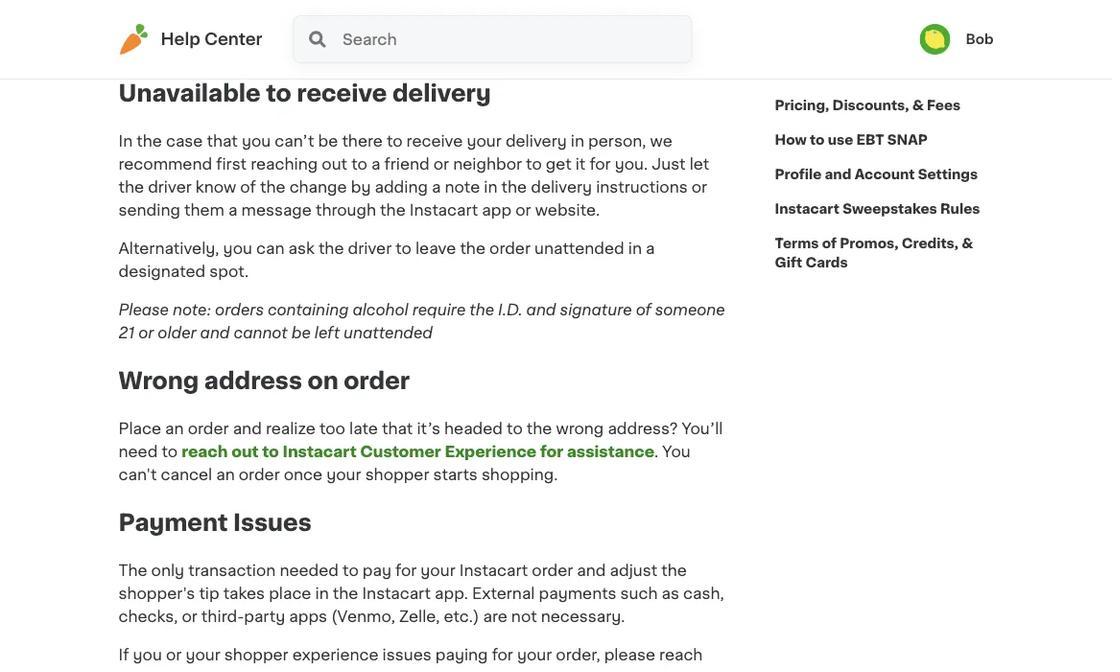 Task type: describe. For each thing, give the bounding box(es) containing it.
signature
[[560, 303, 632, 318]]

shopper inside if you or your shopper experience issues paying for your order, please reach
[[224, 648, 289, 663]]

how
[[775, 133, 807, 147]]

policies
[[886, 64, 938, 78]]

instacart image
[[119, 24, 149, 55]]

in
[[119, 134, 133, 149]]

that inside 'place an order and realize too late that it's headed to the wrong address? you'll need to'
[[382, 422, 413, 437]]

in up 'it' in the top right of the page
[[571, 134, 584, 149]]

your down not
[[517, 648, 552, 663]]

the right leave
[[460, 242, 486, 257]]

a down there
[[371, 157, 380, 172]]

& inside 'terms of promos, credits, & gift cards'
[[962, 237, 973, 250]]

person,
[[588, 134, 646, 149]]

Search search field
[[341, 16, 691, 62]]

be right may
[[230, 38, 250, 54]]

shopper's
[[119, 587, 195, 602]]

the only transaction needed to pay for your instacart order and adjust the shopper's tip takes place in the instacart app. external payments such as cash, checks, or third-party apps (venmo, zelle, etc.) are not necessary.
[[119, 564, 724, 625]]

reach inside if you or your shopper experience issues paying for your order, please reach
[[659, 648, 703, 663]]

0 horizontal spatial out
[[231, 445, 259, 460]]

extended
[[525, 15, 598, 31]]

can't inside when a customer can't be found or contacted for an extended period of time, the order may be cancelled.
[[257, 15, 297, 31]]

instacart down too on the left of the page
[[283, 445, 357, 460]]

please
[[604, 648, 655, 663]]

are
[[483, 610, 507, 625]]

snap
[[888, 133, 928, 147]]

user avatar image
[[920, 24, 950, 55]]

profile
[[775, 168, 822, 181]]

an inside 'place an order and realize too late that it's headed to the wrong address? you'll need to'
[[165, 422, 184, 437]]

please
[[119, 303, 169, 318]]

can't inside in the case that you can't be there to receive your delivery in person, we recommend first reaching out to a friend or neighbor to get it for you. just let the driver know of the change by adding a note in the delivery instructions or sending them a message through the instacart app or website.
[[275, 134, 314, 149]]

of inside when a customer can't be found or contacted for an extended period of time, the order may be cancelled.
[[656, 15, 672, 31]]

alternatively, you can ask the driver to leave the order unattended in a designated spot.
[[119, 242, 655, 280]]

to inside alternatively, you can ask the driver to leave the order unattended in a designated spot.
[[396, 242, 412, 257]]

reaching
[[251, 157, 318, 172]]

or up note
[[434, 157, 449, 172]]

0 vertical spatial &
[[912, 99, 924, 112]]

you for ask
[[223, 242, 252, 257]]

for inside the only transaction needed to pay for your instacart order and adjust the shopper's tip takes place in the instacart app. external payments such as cash, checks, or third-party apps (venmo, zelle, etc.) are not necessary.
[[395, 564, 417, 579]]

promos,
[[840, 237, 899, 250]]

friend
[[384, 157, 430, 172]]

pricing, discounts, & fees link
[[775, 88, 961, 123]]

your down third-
[[186, 648, 221, 663]]

how to use ebt snap
[[775, 133, 928, 147]]

payments
[[539, 587, 617, 602]]

them
[[184, 203, 224, 218]]

leave
[[416, 242, 456, 257]]

transaction
[[188, 564, 276, 579]]

retailer return policies link
[[775, 54, 950, 88]]

and inside the only transaction needed to pay for your instacart order and adjust the shopper's tip takes place in the instacart app. external payments such as cash, checks, or third-party apps (venmo, zelle, etc.) are not necessary.
[[577, 564, 606, 579]]

when
[[119, 15, 163, 31]]

to up friend
[[387, 134, 403, 149]]

for inside when a customer can't be found or contacted for an extended period of time, the order may be cancelled.
[[477, 15, 498, 31]]

21
[[119, 326, 134, 341]]

receive inside in the case that you can't be there to receive your delivery in person, we recommend first reaching out to a friend or neighbor to get it for you. just let the driver know of the change by adding a note in the delivery instructions or sending them a message through the instacart app or website.
[[407, 134, 463, 149]]

address?
[[608, 422, 678, 437]]

discounts,
[[833, 99, 909, 112]]

or inside when a customer can't be found or contacted for an extended period of time, the order may be cancelled.
[[374, 15, 389, 31]]

reach out to instacart customer experience for assistance
[[182, 445, 655, 460]]

place an order and realize too late that it's headed to the wrong address? you'll need to
[[119, 422, 723, 460]]

designated
[[119, 265, 206, 280]]

you
[[662, 445, 691, 460]]

adding
[[375, 180, 428, 195]]

orders
[[215, 303, 264, 318]]

that inside in the case that you can't be there to receive your delivery in person, we recommend first reaching out to a friend or neighbor to get it for you. just let the driver know of the change by adding a note in the delivery instructions or sending them a message through the instacart app or website.
[[207, 134, 238, 149]]

(venmo,
[[331, 610, 395, 625]]

wrong address on order
[[119, 370, 410, 393]]

the up message
[[260, 180, 286, 195]]

driver inside in the case that you can't be there to receive your delivery in person, we recommend first reaching out to a friend or neighbor to get it for you. just let the driver know of the change by adding a note in the delivery instructions or sending them a message through the instacart app or website.
[[148, 180, 192, 195]]

the inside 'place an order and realize too late that it's headed to the wrong address? you'll need to'
[[527, 422, 552, 437]]

it's
[[417, 422, 440, 437]]

to up by
[[351, 157, 367, 172]]

instacart inside in the case that you can't be there to receive your delivery in person, we recommend first reaching out to a friend or neighbor to get it for you. just let the driver know of the change by adding a note in the delivery instructions or sending them a message through the instacart app or website.
[[410, 203, 478, 218]]

can't
[[119, 468, 157, 483]]

cancel
[[161, 468, 212, 483]]

to inside the only transaction needed to pay for your instacart order and adjust the shopper's tip takes place in the instacart app. external payments such as cash, checks, or third-party apps (venmo, zelle, etc.) are not necessary.
[[343, 564, 359, 579]]

older
[[158, 326, 196, 341]]

the right the in
[[137, 134, 162, 149]]

pay
[[363, 564, 392, 579]]

require
[[412, 303, 466, 318]]

order inside the only transaction needed to pay for your instacart order and adjust the shopper's tip takes place in the instacart app. external payments such as cash, checks, or third-party apps (venmo, zelle, etc.) are not necessary.
[[532, 564, 573, 579]]

reach out to instacart customer experience for assistance link
[[182, 445, 655, 460]]

an inside ". you can't cancel an order once your shopper starts shopping."
[[216, 468, 235, 483]]

just
[[652, 157, 686, 172]]

a left note
[[432, 180, 441, 195]]

please note: orders containing alcohol require the i.d. and signature of someone 21 or older and cannot be left unattended
[[119, 303, 725, 341]]

headed
[[444, 422, 503, 437]]

to up experience
[[507, 422, 523, 437]]

a inside when a customer can't be found or contacted for an extended period of time, the order may be cancelled.
[[167, 15, 176, 31]]

and inside 'place an order and realize too late that it's headed to the wrong address? you'll need to'
[[233, 422, 262, 437]]

your inside ". you can't cancel an order once your shopper starts shopping."
[[326, 468, 361, 483]]

ask
[[288, 242, 315, 257]]

in down neighbor
[[484, 180, 498, 195]]

payment
[[119, 512, 228, 535]]

unavailable to receive delivery
[[119, 82, 491, 105]]

of inside in the case that you can't be there to receive your delivery in person, we recommend first reaching out to a friend or neighbor to get it for you. just let the driver know of the change by adding a note in the delivery instructions or sending them a message through the instacart app or website.
[[240, 180, 256, 195]]

and right i.d.
[[526, 303, 556, 318]]

only
[[151, 564, 184, 579]]

paying
[[435, 648, 488, 663]]

0 vertical spatial receive
[[297, 82, 387, 105]]

unattended inside alternatively, you can ask the driver to leave the order unattended in a designated spot.
[[535, 242, 624, 257]]

website.
[[535, 203, 600, 218]]

the inside please note: orders containing alcohol require the i.d. and signature of someone 21 or older and cannot be left unattended
[[470, 303, 494, 318]]

be inside in the case that you can't be there to receive your delivery in person, we recommend first reaching out to a friend or neighbor to get it for you. just let the driver know of the change by adding a note in the delivery instructions or sending them a message through the instacart app or website.
[[318, 134, 338, 149]]

change
[[289, 180, 347, 195]]

when a customer can't be found or contacted for an extended period of time, the order may be cancelled.
[[119, 15, 714, 54]]

instacart down profile
[[775, 202, 840, 216]]

realize
[[266, 422, 316, 437]]

bob
[[966, 33, 994, 46]]

i.d.
[[498, 303, 523, 318]]

place
[[269, 587, 311, 602]]

to up cancel
[[162, 445, 178, 460]]

instructions
[[596, 180, 688, 195]]

in inside the only transaction needed to pay for your instacart order and adjust the shopper's tip takes place in the instacart app. external payments such as cash, checks, or third-party apps (venmo, zelle, etc.) are not necessary.
[[315, 587, 329, 602]]

order inside ". you can't cancel an order once your shopper starts shopping."
[[239, 468, 280, 483]]

you for your
[[133, 648, 162, 663]]

issues
[[233, 512, 312, 535]]

may
[[193, 38, 226, 54]]

order inside 'place an order and realize too late that it's headed to the wrong address? you'll need to'
[[188, 422, 229, 437]]

and down 'note:'
[[200, 326, 230, 341]]

delivery down get
[[531, 180, 592, 195]]

help center
[[161, 31, 263, 48]]

or inside please note: orders containing alcohol require the i.d. and signature of someone 21 or older and cannot be left unattended
[[138, 326, 154, 341]]

get
[[546, 157, 572, 172]]

help center link
[[119, 24, 263, 55]]

to down realize
[[262, 445, 279, 460]]

the up (venmo,
[[333, 587, 358, 602]]

period
[[602, 15, 652, 31]]

to left get
[[526, 157, 542, 172]]

time,
[[676, 15, 714, 31]]

experience
[[445, 445, 537, 460]]

shopping.
[[482, 468, 558, 483]]

order up late
[[344, 370, 410, 393]]

instacart sweepstakes rules
[[775, 202, 980, 216]]

pricing, discounts, & fees
[[775, 99, 961, 112]]

note
[[445, 180, 480, 195]]

for inside if you or your shopper experience issues paying for your order, please reach
[[492, 648, 513, 663]]

the
[[119, 564, 147, 579]]

profile and account settings
[[775, 168, 978, 181]]

credits,
[[902, 237, 959, 250]]



Task type: vqa. For each thing, say whether or not it's contained in the screenshot.
instacart logo
no



Task type: locate. For each thing, give the bounding box(es) containing it.
cannot
[[234, 326, 288, 341]]

reach right please
[[659, 648, 703, 663]]

of inside 'terms of promos, credits, & gift cards'
[[822, 237, 837, 250]]

the inside when a customer can't be found or contacted for an extended period of time, the order may be cancelled.
[[119, 38, 144, 54]]

1 horizontal spatial &
[[962, 237, 973, 250]]

adjust
[[610, 564, 658, 579]]

1 vertical spatial out
[[231, 445, 259, 460]]

1 vertical spatial &
[[962, 237, 973, 250]]

can't up cancelled.
[[257, 15, 297, 31]]

you up spot.
[[223, 242, 252, 257]]

the right ask
[[319, 242, 344, 257]]

out
[[322, 157, 347, 172], [231, 445, 259, 460]]

in inside alternatively, you can ask the driver to leave the order unattended in a designated spot.
[[628, 242, 642, 257]]

& left fees
[[912, 99, 924, 112]]

found
[[325, 15, 370, 31]]

a
[[167, 15, 176, 31], [882, 30, 890, 43], [371, 157, 380, 172], [432, 180, 441, 195], [228, 203, 237, 218], [646, 242, 655, 257]]

0 vertical spatial driver
[[148, 180, 192, 195]]

unattended inside please note: orders containing alcohol require the i.d. and signature of someone 21 or older and cannot be left unattended
[[344, 326, 433, 341]]

external
[[472, 587, 535, 602]]

your inside in the case that you can't be there to receive your delivery in person, we recommend first reaching out to a friend or neighbor to get it for you. just let the driver know of the change by adding a note in the delivery instructions or sending them a message through the instacart app or website.
[[467, 134, 502, 149]]

1 vertical spatial driver
[[348, 242, 392, 257]]

to left leave
[[396, 242, 412, 257]]

for right 'it' in the top right of the page
[[590, 157, 611, 172]]

note:
[[173, 303, 211, 318]]

or down "let"
[[692, 180, 707, 195]]

wrong
[[556, 422, 604, 437]]

or right found
[[374, 15, 389, 31]]

0 vertical spatial you
[[242, 134, 271, 149]]

driver
[[148, 180, 192, 195], [348, 242, 392, 257]]

.
[[655, 445, 659, 460]]

sweepstakes
[[843, 202, 937, 216]]

address
[[204, 370, 302, 393]]

&
[[912, 99, 924, 112], [962, 237, 973, 250]]

return
[[842, 64, 882, 78]]

order down when
[[148, 38, 189, 54]]

0 vertical spatial an
[[502, 15, 521, 31]]

reach
[[182, 445, 228, 460], [659, 648, 703, 663]]

order up cancel
[[188, 422, 229, 437]]

0 vertical spatial out
[[322, 157, 347, 172]]

left
[[315, 326, 340, 341]]

1 vertical spatial that
[[382, 422, 413, 437]]

the up sending
[[119, 180, 144, 195]]

out up change
[[322, 157, 347, 172]]

you
[[242, 134, 271, 149], [223, 242, 252, 257], [133, 648, 162, 663]]

order down app
[[489, 242, 531, 257]]

of
[[656, 15, 672, 31], [240, 180, 256, 195], [822, 237, 837, 250], [636, 303, 651, 318]]

0 vertical spatial shopper
[[365, 468, 429, 483]]

unavailable
[[119, 82, 261, 105]]

1 horizontal spatial out
[[322, 157, 347, 172]]

of down the first
[[240, 180, 256, 195]]

delivery down when a customer can't be found or contacted for an extended period of time, the order may be cancelled.
[[392, 82, 491, 105]]

1 vertical spatial receive
[[407, 134, 463, 149]]

0 vertical spatial can't
[[257, 15, 297, 31]]

delivery up policies
[[894, 30, 947, 43]]

shopper inside ". you can't cancel an order once your shopper starts shopping."
[[365, 468, 429, 483]]

order inside alternatively, you can ask the driver to leave the order unattended in a designated spot.
[[489, 242, 531, 257]]

a right them
[[228, 203, 237, 218]]

receive up friend
[[407, 134, 463, 149]]

2 horizontal spatial an
[[502, 15, 521, 31]]

can't up reaching at the top left
[[275, 134, 314, 149]]

reach up cancel
[[182, 445, 228, 460]]

and down use on the right
[[825, 168, 852, 181]]

customer
[[180, 15, 254, 31]]

a up retailer return policies
[[882, 30, 890, 43]]

be up cancelled.
[[301, 15, 321, 31]]

gift
[[775, 256, 802, 270]]

how to use ebt snap link
[[775, 123, 928, 157]]

1 vertical spatial shopper
[[224, 648, 289, 663]]

rescheduling
[[786, 30, 879, 43]]

& down rules
[[962, 237, 973, 250]]

an right cancel
[[216, 468, 235, 483]]

cancelled.
[[254, 38, 334, 54]]

your inside the only transaction needed to pay for your instacart order and adjust the shopper's tip takes place in the instacart app. external payments such as cash, checks, or third-party apps (venmo, zelle, etc.) are not necessary.
[[421, 564, 456, 579]]

let
[[690, 157, 709, 172]]

out down address
[[231, 445, 259, 460]]

1 horizontal spatial shopper
[[365, 468, 429, 483]]

cash,
[[683, 587, 724, 602]]

0 horizontal spatial &
[[912, 99, 924, 112]]

the
[[119, 38, 144, 54], [137, 134, 162, 149], [119, 180, 144, 195], [260, 180, 286, 195], [502, 180, 527, 195], [380, 203, 406, 218], [319, 242, 344, 257], [460, 242, 486, 257], [470, 303, 494, 318], [527, 422, 552, 437], [661, 564, 687, 579], [333, 587, 358, 602]]

can't
[[257, 15, 297, 31], [275, 134, 314, 149]]

0 horizontal spatial reach
[[182, 445, 228, 460]]

for inside in the case that you can't be there to receive your delivery in person, we recommend first reaching out to a friend or neighbor to get it for you. just let the driver know of the change by adding a note in the delivery instructions or sending them a message through the instacart app or website.
[[590, 157, 611, 172]]

a down instructions at the top right
[[646, 242, 655, 257]]

to
[[266, 82, 291, 105], [810, 133, 825, 147], [387, 134, 403, 149], [351, 157, 367, 172], [526, 157, 542, 172], [396, 242, 412, 257], [507, 422, 523, 437], [162, 445, 178, 460], [262, 445, 279, 460], [343, 564, 359, 579]]

you inside if you or your shopper experience issues paying for your order, please reach
[[133, 648, 162, 663]]

order inside when a customer can't be found or contacted for an extended period of time, the order may be cancelled.
[[148, 38, 189, 54]]

on
[[308, 370, 338, 393]]

center
[[204, 31, 263, 48]]

1 vertical spatial reach
[[659, 648, 703, 663]]

that up customer
[[382, 422, 413, 437]]

order
[[148, 38, 189, 54], [489, 242, 531, 257], [344, 370, 410, 393], [188, 422, 229, 437], [239, 468, 280, 483], [532, 564, 573, 579]]

instacart
[[775, 202, 840, 216], [410, 203, 478, 218], [283, 445, 357, 460], [459, 564, 528, 579], [362, 587, 431, 602]]

payment issues
[[119, 512, 312, 535]]

1 horizontal spatial that
[[382, 422, 413, 437]]

rescheduling a delivery
[[786, 30, 947, 43]]

you up the first
[[242, 134, 271, 149]]

containing
[[268, 303, 349, 318]]

retailer
[[786, 64, 838, 78]]

1 vertical spatial can't
[[275, 134, 314, 149]]

your up app.
[[421, 564, 456, 579]]

0 horizontal spatial unattended
[[344, 326, 433, 341]]

place
[[119, 422, 161, 437]]

can
[[256, 242, 284, 257]]

0 vertical spatial unattended
[[535, 242, 624, 257]]

app
[[482, 203, 512, 218]]

use
[[828, 133, 853, 147]]

shopper down party
[[224, 648, 289, 663]]

in down needed
[[315, 587, 329, 602]]

through
[[316, 203, 376, 218]]

delivery
[[894, 30, 947, 43], [392, 82, 491, 105], [506, 134, 567, 149], [531, 180, 592, 195]]

starts
[[433, 468, 478, 483]]

driver down through
[[348, 242, 392, 257]]

your up neighbor
[[467, 134, 502, 149]]

0 horizontal spatial shopper
[[224, 648, 289, 663]]

zelle,
[[399, 610, 440, 625]]

message
[[241, 203, 312, 218]]

help
[[161, 31, 200, 48]]

or down checks, on the left of page
[[166, 648, 182, 663]]

0 vertical spatial reach
[[182, 445, 228, 460]]

pricing,
[[775, 99, 829, 112]]

or inside if you or your shopper experience issues paying for your order, please reach
[[166, 648, 182, 663]]

be down 'containing'
[[291, 326, 311, 341]]

1 vertical spatial you
[[223, 242, 252, 257]]

to left use on the right
[[810, 133, 825, 147]]

1 horizontal spatial reach
[[659, 648, 703, 663]]

or inside the only transaction needed to pay for your instacart order and adjust the shopper's tip takes place in the instacart app. external payments such as cash, checks, or third-party apps (venmo, zelle, etc.) are not necessary.
[[182, 610, 197, 625]]

to down cancelled.
[[266, 82, 291, 105]]

an inside when a customer can't be found or contacted for an extended period of time, the order may be cancelled.
[[502, 15, 521, 31]]

unattended down alcohol
[[344, 326, 433, 341]]

and up payments
[[577, 564, 606, 579]]

and left realize
[[233, 422, 262, 437]]

an left extended
[[502, 15, 521, 31]]

you inside in the case that you can't be there to receive your delivery in person, we recommend first reaching out to a friend or neighbor to get it for you. just let the driver know of the change by adding a note in the delivery instructions or sending them a message through the instacart app or website.
[[242, 134, 271, 149]]

for down are
[[492, 648, 513, 663]]

shopper
[[365, 468, 429, 483], [224, 648, 289, 663]]

an right the place
[[165, 422, 184, 437]]

for right pay
[[395, 564, 417, 579]]

. you can't cancel an order once your shopper starts shopping.
[[119, 445, 691, 483]]

a inside rescheduling a delivery link
[[882, 30, 890, 43]]

1 vertical spatial an
[[165, 422, 184, 437]]

delivery up get
[[506, 134, 567, 149]]

fees
[[927, 99, 961, 112]]

of left someone at the top
[[636, 303, 651, 318]]

know
[[196, 180, 236, 195]]

ebt
[[857, 133, 884, 147]]

or right app
[[516, 203, 531, 218]]

out inside in the case that you can't be there to receive your delivery in person, we recommend first reaching out to a friend or neighbor to get it for you. just let the driver know of the change by adding a note in the delivery instructions or sending them a message through the instacart app or website.
[[322, 157, 347, 172]]

cards
[[806, 256, 848, 270]]

that up the first
[[207, 134, 238, 149]]

settings
[[918, 168, 978, 181]]

the down adding
[[380, 203, 406, 218]]

we
[[650, 134, 672, 149]]

the up as
[[661, 564, 687, 579]]

instacart sweepstakes rules link
[[775, 192, 980, 226]]

you inside alternatively, you can ask the driver to leave the order unattended in a designated spot.
[[223, 242, 252, 257]]

or left third-
[[182, 610, 197, 625]]

the left i.d.
[[470, 303, 494, 318]]

1 vertical spatial unattended
[[344, 326, 433, 341]]

tip
[[199, 587, 219, 602]]

your right the once
[[326, 468, 361, 483]]

order left the once
[[239, 468, 280, 483]]

unattended down website.
[[535, 242, 624, 257]]

0 vertical spatial that
[[207, 134, 238, 149]]

to left pay
[[343, 564, 359, 579]]

0 horizontal spatial receive
[[297, 82, 387, 105]]

if
[[119, 648, 129, 663]]

checks,
[[119, 610, 178, 625]]

a inside alternatively, you can ask the driver to leave the order unattended in a designated spot.
[[646, 242, 655, 257]]

in down instructions at the top right
[[628, 242, 642, 257]]

0 horizontal spatial that
[[207, 134, 238, 149]]

of left time,
[[656, 15, 672, 31]]

receive up there
[[297, 82, 387, 105]]

or right 21
[[138, 326, 154, 341]]

profile and account settings link
[[775, 157, 978, 192]]

order up payments
[[532, 564, 573, 579]]

2 vertical spatial an
[[216, 468, 235, 483]]

1 horizontal spatial receive
[[407, 134, 463, 149]]

of inside please note: orders containing alcohol require the i.d. and signature of someone 21 or older and cannot be left unattended
[[636, 303, 651, 318]]

the left wrong
[[527, 422, 552, 437]]

for down wrong
[[540, 445, 563, 460]]

2 vertical spatial you
[[133, 648, 162, 663]]

the down when
[[119, 38, 144, 54]]

instacart down pay
[[362, 587, 431, 602]]

order,
[[556, 648, 600, 663]]

issues
[[383, 648, 432, 663]]

instacart up external
[[459, 564, 528, 579]]

alcohol
[[353, 303, 408, 318]]

0 horizontal spatial driver
[[148, 180, 192, 195]]

experience
[[292, 648, 379, 663]]

takes
[[223, 587, 265, 602]]

retailer return policies
[[786, 64, 938, 78]]

1 horizontal spatial an
[[216, 468, 235, 483]]

instacart down note
[[410, 203, 478, 218]]

party
[[244, 610, 285, 625]]

for right contacted in the top left of the page
[[477, 15, 498, 31]]

necessary.
[[541, 610, 625, 625]]

that
[[207, 134, 238, 149], [382, 422, 413, 437]]

apps
[[289, 610, 327, 625]]

driver inside alternatively, you can ask the driver to leave the order unattended in a designated spot.
[[348, 242, 392, 257]]

be inside please note: orders containing alcohol require the i.d. and signature of someone 21 or older and cannot be left unattended
[[291, 326, 311, 341]]

rules
[[940, 202, 980, 216]]

a up help
[[167, 15, 176, 31]]

be left there
[[318, 134, 338, 149]]

1 horizontal spatial unattended
[[535, 242, 624, 257]]

of up cards
[[822, 237, 837, 250]]

recommend
[[119, 157, 212, 172]]

third-
[[201, 610, 244, 625]]

1 horizontal spatial driver
[[348, 242, 392, 257]]

shopper down customer
[[365, 468, 429, 483]]

the up app
[[502, 180, 527, 195]]

you.
[[615, 157, 648, 172]]

0 horizontal spatial an
[[165, 422, 184, 437]]

you'll
[[682, 422, 723, 437]]

someone
[[655, 303, 725, 318]]

driver down recommend
[[148, 180, 192, 195]]



